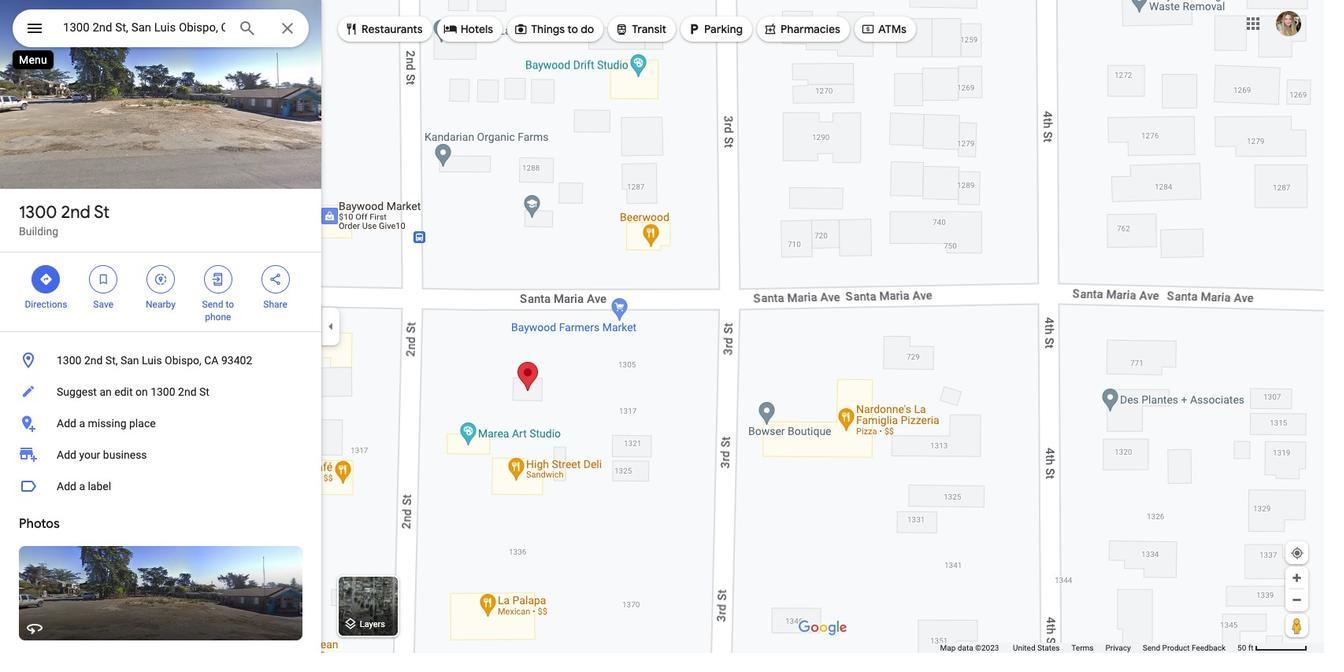 Task type: locate. For each thing, give the bounding box(es) containing it.
1300 inside button
[[57, 355, 82, 367]]

1300 2nd St, San Luis Obispo, CA 93402 field
[[13, 9, 309, 47]]

to up phone
[[226, 299, 234, 310]]

1 vertical spatial 2nd
[[84, 355, 103, 367]]

add left label
[[57, 481, 76, 493]]

0 vertical spatial 2nd
[[61, 202, 90, 224]]

0 horizontal spatial send
[[202, 299, 223, 310]]

st
[[94, 202, 110, 224], [199, 386, 209, 399]]

0 horizontal spatial st
[[94, 202, 110, 224]]

business
[[103, 449, 147, 462]]

2nd inside button
[[84, 355, 103, 367]]

3 add from the top
[[57, 481, 76, 493]]

st inside button
[[199, 386, 209, 399]]

2 vertical spatial 1300
[[151, 386, 175, 399]]

add left your
[[57, 449, 76, 462]]


[[96, 271, 110, 288]]

st inside 1300 2nd st building
[[94, 202, 110, 224]]

1 vertical spatial send
[[1143, 644, 1161, 653]]

0 vertical spatial add
[[57, 418, 76, 430]]

1300 2nd st main content
[[0, 0, 321, 654]]

1300 inside 1300 2nd st building
[[19, 202, 57, 224]]

0 vertical spatial to
[[568, 22, 578, 36]]

show street view coverage image
[[1286, 615, 1309, 638]]

1300
[[19, 202, 57, 224], [57, 355, 82, 367], [151, 386, 175, 399]]

nearby
[[146, 299, 176, 310]]

send inside button
[[1143, 644, 1161, 653]]

2 vertical spatial add
[[57, 481, 76, 493]]

united states
[[1013, 644, 1060, 653]]

add inside add a missing place button
[[57, 418, 76, 430]]

suggest
[[57, 386, 97, 399]]

0 vertical spatial 1300
[[19, 202, 57, 224]]


[[25, 17, 44, 39]]

photos
[[19, 517, 60, 533]]

st up 
[[94, 202, 110, 224]]

united states button
[[1013, 644, 1060, 654]]

obispo,
[[165, 355, 202, 367]]

edit
[[114, 386, 133, 399]]

send product feedback button
[[1143, 644, 1226, 654]]

2 a from the top
[[79, 481, 85, 493]]

parking
[[704, 22, 743, 36]]

send product feedback
[[1143, 644, 1226, 653]]

add down suggest
[[57, 418, 76, 430]]

add a label button
[[0, 471, 321, 503]]

to inside ' things to do'
[[568, 22, 578, 36]]

0 vertical spatial a
[[79, 418, 85, 430]]

missing
[[88, 418, 127, 430]]

send up phone
[[202, 299, 223, 310]]

data
[[958, 644, 974, 653]]

2nd inside 1300 2nd st building
[[61, 202, 90, 224]]

2nd
[[61, 202, 90, 224], [84, 355, 103, 367], [178, 386, 197, 399]]

a left missing
[[79, 418, 85, 430]]


[[861, 20, 875, 38]]

1 horizontal spatial st
[[199, 386, 209, 399]]

a for label
[[79, 481, 85, 493]]

 search field
[[13, 9, 309, 50]]

93402
[[221, 355, 252, 367]]

0 vertical spatial send
[[202, 299, 223, 310]]

phone
[[205, 312, 231, 323]]


[[687, 20, 701, 38]]

a
[[79, 418, 85, 430], [79, 481, 85, 493]]

send left product
[[1143, 644, 1161, 653]]

add inside add a label 'button'
[[57, 481, 76, 493]]

1 vertical spatial 1300
[[57, 355, 82, 367]]

2 add from the top
[[57, 449, 76, 462]]

add for add a missing place
[[57, 418, 76, 430]]

1 horizontal spatial to
[[568, 22, 578, 36]]

2 vertical spatial 2nd
[[178, 386, 197, 399]]

a inside 'button'
[[79, 481, 85, 493]]

1 vertical spatial to
[[226, 299, 234, 310]]

suggest an edit on 1300 2nd st button
[[0, 377, 321, 408]]

1 vertical spatial add
[[57, 449, 76, 462]]

to left do
[[568, 22, 578, 36]]

ft
[[1249, 644, 1254, 653]]

add a label
[[57, 481, 111, 493]]

collapse side panel image
[[322, 318, 340, 336]]

1300 right on
[[151, 386, 175, 399]]

 hotels
[[443, 20, 493, 38]]

1300 for st
[[19, 202, 57, 224]]

save
[[93, 299, 113, 310]]

2nd inside button
[[178, 386, 197, 399]]

a left label
[[79, 481, 85, 493]]

1 a from the top
[[79, 418, 85, 430]]


[[344, 20, 358, 38]]

zoom out image
[[1291, 595, 1303, 607]]

1300 up suggest
[[57, 355, 82, 367]]

google account: michelle dermenjian  
(michelle.dermenjian@adept.ai) image
[[1276, 11, 1302, 36]]

on
[[135, 386, 148, 399]]

 restaurants
[[344, 20, 423, 38]]

add
[[57, 418, 76, 430], [57, 449, 76, 462], [57, 481, 76, 493]]

send for send product feedback
[[1143, 644, 1161, 653]]

st,
[[105, 355, 118, 367]]

a inside button
[[79, 418, 85, 430]]

0 horizontal spatial to
[[226, 299, 234, 310]]

1 vertical spatial a
[[79, 481, 85, 493]]

actions for 1300 2nd st region
[[0, 253, 321, 332]]

add a missing place
[[57, 418, 156, 430]]

footer
[[940, 644, 1238, 654]]

2nd for st,
[[84, 355, 103, 367]]

1300 inside button
[[151, 386, 175, 399]]

states
[[1038, 644, 1060, 653]]

50
[[1238, 644, 1247, 653]]

send inside send to phone
[[202, 299, 223, 310]]

layers
[[360, 620, 385, 631]]

1300 up building in the left of the page
[[19, 202, 57, 224]]

footer containing map data ©2023
[[940, 644, 1238, 654]]

1 vertical spatial st
[[199, 386, 209, 399]]

1 add from the top
[[57, 418, 76, 430]]

0 vertical spatial st
[[94, 202, 110, 224]]

footer inside google maps element
[[940, 644, 1238, 654]]

send
[[202, 299, 223, 310], [1143, 644, 1161, 653]]

st down ca
[[199, 386, 209, 399]]

map data ©2023
[[940, 644, 1001, 653]]

things
[[531, 22, 565, 36]]

None field
[[63, 18, 225, 37]]

add inside add your business link
[[57, 449, 76, 462]]

privacy
[[1106, 644, 1131, 653]]

atms
[[878, 22, 907, 36]]

add for add your business
[[57, 449, 76, 462]]

1 horizontal spatial send
[[1143, 644, 1161, 653]]

a for missing
[[79, 418, 85, 430]]

to
[[568, 22, 578, 36], [226, 299, 234, 310]]

building
[[19, 225, 58, 238]]

add your business
[[57, 449, 147, 462]]



Task type: vqa. For each thing, say whether or not it's contained in the screenshot.
Or
no



Task type: describe. For each thing, give the bounding box(es) containing it.
google maps element
[[0, 0, 1324, 654]]


[[615, 20, 629, 38]]

terms button
[[1072, 644, 1094, 654]]

feedback
[[1192, 644, 1226, 653]]

1300 2nd st building
[[19, 202, 110, 238]]

your
[[79, 449, 100, 462]]

luis
[[142, 355, 162, 367]]


[[211, 271, 225, 288]]

directions
[[25, 299, 67, 310]]

 button
[[13, 9, 57, 50]]

share
[[263, 299, 287, 310]]

 pharmacies
[[763, 20, 841, 38]]

1300 for st,
[[57, 355, 82, 367]]

add your business link
[[0, 440, 321, 471]]

transit
[[632, 22, 667, 36]]

terms
[[1072, 644, 1094, 653]]


[[763, 20, 778, 38]]

product
[[1163, 644, 1190, 653]]

add a missing place button
[[0, 408, 321, 440]]

pharmacies
[[781, 22, 841, 36]]


[[268, 271, 283, 288]]

privacy button
[[1106, 644, 1131, 654]]

hotels
[[461, 22, 493, 36]]

san
[[120, 355, 139, 367]]

send to phone
[[202, 299, 234, 323]]

to inside send to phone
[[226, 299, 234, 310]]


[[154, 271, 168, 288]]

©2023
[[975, 644, 999, 653]]


[[514, 20, 528, 38]]


[[39, 271, 53, 288]]

ca
[[204, 355, 219, 367]]

restaurants
[[362, 22, 423, 36]]

none field inside 1300 2nd st, san luis obispo, ca 93402 field
[[63, 18, 225, 37]]

 parking
[[687, 20, 743, 38]]

2nd for st
[[61, 202, 90, 224]]

add for add a label
[[57, 481, 76, 493]]

an
[[100, 386, 112, 399]]

place
[[129, 418, 156, 430]]

 things to do
[[514, 20, 594, 38]]

send for send to phone
[[202, 299, 223, 310]]

label
[[88, 481, 111, 493]]

do
[[581, 22, 594, 36]]

united
[[1013, 644, 1036, 653]]

show your location image
[[1291, 547, 1305, 561]]

50 ft button
[[1238, 644, 1308, 653]]

 transit
[[615, 20, 667, 38]]


[[443, 20, 457, 38]]

suggest an edit on 1300 2nd st
[[57, 386, 209, 399]]

zoom in image
[[1291, 573, 1303, 585]]

map
[[940, 644, 956, 653]]

1300 2nd st, san luis obispo, ca 93402
[[57, 355, 252, 367]]

1300 2nd st, san luis obispo, ca 93402 button
[[0, 345, 321, 377]]

 atms
[[861, 20, 907, 38]]

50 ft
[[1238, 644, 1254, 653]]



